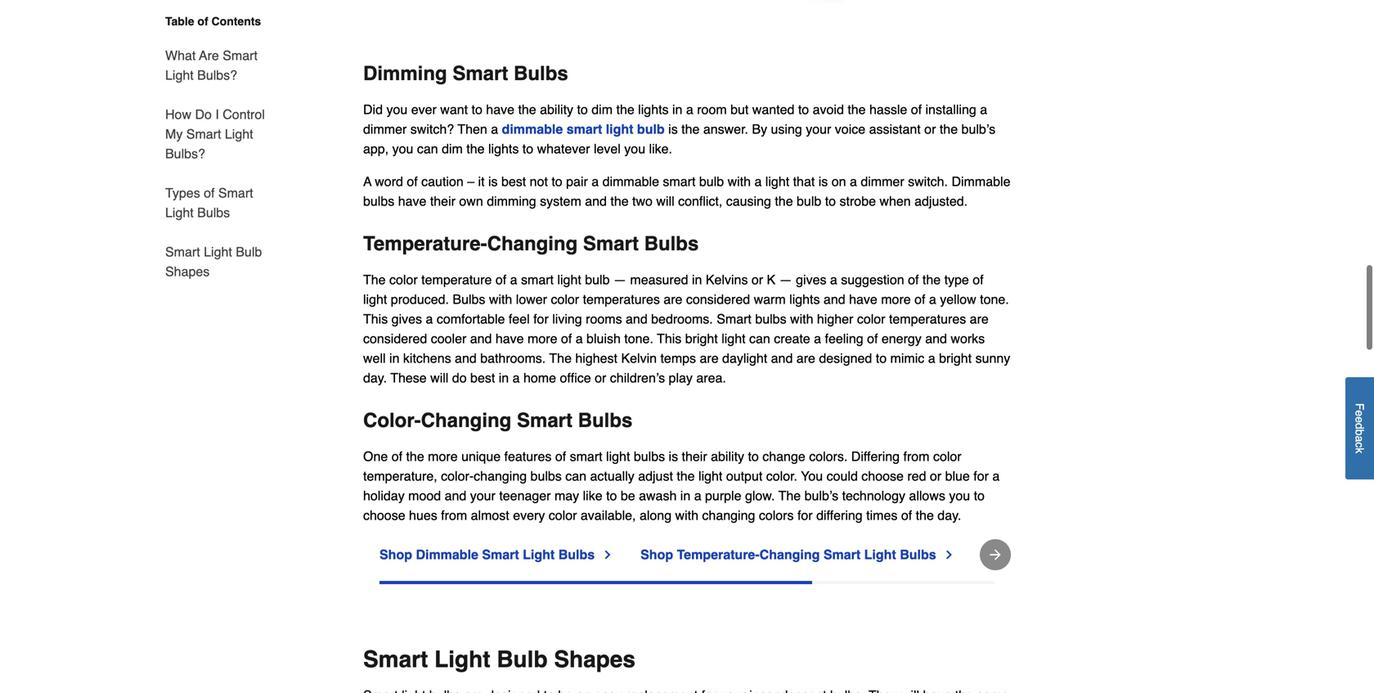 Task type: locate. For each thing, give the bounding box(es) containing it.
is
[[669, 122, 678, 137], [489, 174, 498, 189], [819, 174, 828, 189], [669, 449, 678, 464]]

bulb's
[[962, 122, 996, 137], [805, 488, 839, 503]]

shop color-changing smart light bulbs
[[983, 547, 1234, 562]]

gives down produced.
[[392, 312, 422, 327]]

1 vertical spatial more
[[528, 331, 558, 346]]

dimmable up whatever
[[502, 122, 563, 137]]

shop for shop dimmable smart light bulbs
[[380, 547, 412, 562]]

color-changing smart bulbs
[[363, 409, 633, 432]]

0 horizontal spatial shop
[[380, 547, 412, 562]]

1 vertical spatial dimmable
[[416, 547, 479, 562]]

room
[[697, 102, 727, 117]]

1 horizontal spatial —
[[780, 272, 793, 287]]

bright down "bedrooms."
[[686, 331, 718, 346]]

blue
[[946, 469, 970, 484]]

color-
[[363, 409, 421, 432], [1019, 547, 1057, 562]]

ability
[[540, 102, 574, 117], [711, 449, 745, 464]]

this up temps
[[657, 331, 682, 346]]

temperatures up energy
[[890, 312, 967, 327]]

or
[[925, 122, 937, 137], [752, 272, 764, 287], [595, 370, 607, 386], [930, 469, 942, 484]]

1 horizontal spatial changing
[[702, 508, 756, 523]]

are up works
[[970, 312, 989, 327]]

1 vertical spatial color-
[[1019, 547, 1057, 562]]

but
[[731, 102, 749, 117]]

table of contents
[[165, 15, 261, 28]]

day. down allows
[[938, 508, 962, 523]]

or down highest
[[595, 370, 607, 386]]

2 — from the left
[[780, 272, 793, 287]]

ability inside one of the more unique features of smart light bulbs is their ability to change colors. differing from color temperature, color-changing bulbs can actually adjust the light output color. you could choose red or blue for a holiday mood and your teenager may like to be awash in a purple glow. the bulb's technology allows you to choose hues from almost every color available, along with changing colors for differing times of the day.
[[711, 449, 745, 464]]

2 vertical spatial for
[[798, 508, 813, 523]]

1 horizontal spatial their
[[682, 449, 708, 464]]

my
[[165, 126, 183, 142]]

bedrooms.
[[652, 312, 713, 327]]

— left measured
[[614, 272, 627, 287]]

gives
[[796, 272, 827, 287], [392, 312, 422, 327]]

be
[[621, 488, 636, 503]]

to left mimic on the bottom of the page
[[876, 351, 887, 366]]

what are smart light bulbs? link
[[165, 36, 268, 95]]

tone. up kelvin
[[625, 331, 654, 346]]

a up the causing
[[755, 174, 762, 189]]

dimmable inside a word of caution – it is best not to pair a dimmable smart bulb with a light that is on a dimmer switch. dimmable bulbs have their own dimming system and the two will conflict, causing the bulb to strobe when adjusted.
[[952, 174, 1011, 189]]

have up 'then'
[[486, 102, 515, 117]]

have inside a word of caution – it is best not to pair a dimmable smart bulb with a light that is on a dimmer switch. dimmable bulbs have their own dimming system and the two will conflict, causing the bulb to strobe when adjusted.
[[398, 194, 427, 209]]

from right hues
[[441, 508, 467, 523]]

light up the "living"
[[558, 272, 582, 287]]

0 horizontal spatial smart light bulb shapes
[[165, 244, 262, 279]]

is up like.
[[669, 122, 678, 137]]

0 vertical spatial lights
[[638, 102, 669, 117]]

bulbs down warm
[[756, 312, 787, 327]]

e
[[1354, 410, 1367, 417], [1354, 417, 1367, 423]]

0 horizontal spatial choose
[[363, 508, 406, 523]]

2 horizontal spatial shop
[[983, 547, 1015, 562]]

b
[[1354, 429, 1367, 436]]

shop
[[380, 547, 412, 562], [641, 547, 674, 562], [983, 547, 1015, 562]]

gives right 'k'
[[796, 272, 827, 287]]

do
[[195, 107, 212, 122]]

your inside one of the more unique features of smart light bulbs is their ability to change colors. differing from color temperature, color-changing bulbs can actually adjust the light output color. you could choose red or blue for a holiday mood and your teenager may like to be awash in a purple glow. the bulb's technology allows you to choose hues from almost every color available, along with changing colors for differing times of the day.
[[470, 488, 496, 503]]

0 vertical spatial bulb
[[236, 244, 262, 259]]

0 vertical spatial bulb's
[[962, 122, 996, 137]]

is right the it
[[489, 174, 498, 189]]

shapes inside table of contents element
[[165, 264, 210, 279]]

scrollbar
[[380, 581, 813, 584]]

0 horizontal spatial chevron right image
[[602, 548, 615, 562]]

bluish
[[587, 331, 621, 346]]

chevron right image down the 'available,'
[[602, 548, 615, 562]]

i
[[216, 107, 219, 122]]

will
[[657, 194, 675, 209], [431, 370, 449, 386]]

0 vertical spatial ability
[[540, 102, 574, 117]]

0 vertical spatial temperature-
[[363, 233, 487, 255]]

will inside the color temperature of a smart light bulb — measured in kelvins or k — gives a suggestion of the type of light produced. bulbs with lower color temperatures are considered warm lights and have more of a yellow tone. this gives a comfortable feel for living rooms and bedrooms. smart bulbs with higher color temperatures are considered cooler and have more of a bluish tone. this bright light can create a feeling of energy and works well in kitchens and bathrooms. the highest kelvin temps are daylight and are designed to mimic a bright sunny day. these will do best in a home office or children's play area.
[[431, 370, 449, 386]]

1 horizontal spatial ability
[[711, 449, 745, 464]]

will inside a word of caution – it is best not to pair a dimmable smart bulb with a light that is on a dimmer switch. dimmable bulbs have their own dimming system and the two will conflict, causing the bulb to strobe when adjusted.
[[657, 194, 675, 209]]

1 horizontal spatial temperature-
[[677, 547, 760, 562]]

3 shop from the left
[[983, 547, 1015, 562]]

designed
[[819, 351, 873, 366]]

you down 'blue'
[[950, 488, 971, 503]]

2 shop from the left
[[641, 547, 674, 562]]

1 chevron right image from the left
[[602, 548, 615, 562]]

1 vertical spatial lights
[[489, 141, 519, 156]]

is the answer. by using your voice assistant or the bulb's app, you can dim the lights to whatever level you like.
[[363, 122, 996, 156]]

lights up the dimming
[[489, 141, 519, 156]]

0 horizontal spatial your
[[470, 488, 496, 503]]

smart light bulb shapes
[[165, 244, 262, 279], [363, 647, 636, 673]]

lights inside is the answer. by using your voice assistant or the bulb's app, you can dim the lights to whatever level you like.
[[489, 141, 519, 156]]

with right "along"
[[676, 508, 699, 523]]

or inside one of the more unique features of smart light bulbs is their ability to change colors. differing from color temperature, color-changing bulbs can actually adjust the light output color. you could choose red or blue for a holiday mood and your teenager may like to be awash in a purple glow. the bulb's technology allows you to choose hues from almost every color available, along with changing colors for differing times of the day.
[[930, 469, 942, 484]]

bulbs inside a word of caution – it is best not to pair a dimmable smart bulb with a light that is on a dimmer switch. dimmable bulbs have their own dimming system and the two will conflict, causing the bulb to strobe when adjusted.
[[363, 194, 395, 209]]

not
[[530, 174, 548, 189]]

the right adjust
[[677, 469, 695, 484]]

0 horizontal spatial shapes
[[165, 264, 210, 279]]

differing
[[817, 508, 863, 523]]

1 vertical spatial dimmer
[[861, 174, 905, 189]]

adjusted.
[[915, 194, 968, 209]]

smart up lower
[[521, 272, 554, 287]]

0 vertical spatial can
[[417, 141, 438, 156]]

0 vertical spatial from
[[904, 449, 930, 464]]

like
[[583, 488, 603, 503]]

from up red
[[904, 449, 930, 464]]

with up the causing
[[728, 174, 751, 189]]

this
[[363, 312, 388, 327], [657, 331, 682, 346]]

0 horizontal spatial changing
[[474, 469, 527, 484]]

hassle
[[870, 102, 908, 117]]

dimming
[[363, 62, 447, 85]]

a right create at the right of the page
[[814, 331, 822, 346]]

1 vertical spatial changing
[[702, 508, 756, 523]]

2 vertical spatial more
[[428, 449, 458, 464]]

1 horizontal spatial will
[[657, 194, 675, 209]]

0 vertical spatial dimmer
[[363, 122, 407, 137]]

1 horizontal spatial shapes
[[554, 647, 636, 673]]

can up may
[[566, 469, 587, 484]]

light inside the what are smart light bulbs?
[[165, 68, 194, 83]]

1 vertical spatial bulbs?
[[165, 146, 205, 161]]

your down "avoid"
[[806, 122, 832, 137]]

best right do
[[471, 370, 495, 386]]

their inside a word of caution – it is best not to pair a dimmable smart bulb with a light that is on a dimmer switch. dimmable bulbs have their own dimming system and the two will conflict, causing the bulb to strobe when adjusted.
[[430, 194, 456, 209]]

of inside a word of caution – it is best not to pair a dimmable smart bulb with a light that is on a dimmer switch. dimmable bulbs have their own dimming system and the two will conflict, causing the bulb to strobe when adjusted.
[[407, 174, 418, 189]]

a
[[686, 102, 694, 117], [981, 102, 988, 117], [491, 122, 498, 137], [592, 174, 599, 189], [755, 174, 762, 189], [850, 174, 858, 189], [510, 272, 518, 287], [831, 272, 838, 287], [930, 292, 937, 307], [426, 312, 433, 327], [576, 331, 583, 346], [814, 331, 822, 346], [929, 351, 936, 366], [513, 370, 520, 386], [1354, 436, 1367, 442], [993, 469, 1000, 484], [695, 488, 702, 503]]

1 vertical spatial their
[[682, 449, 708, 464]]

smart inside the what are smart light bulbs?
[[223, 48, 258, 63]]

temperature- down purple
[[677, 547, 760, 562]]

and
[[585, 194, 607, 209], [824, 292, 846, 307], [626, 312, 648, 327], [470, 331, 492, 346], [926, 331, 948, 346], [455, 351, 477, 366], [771, 351, 793, 366], [445, 488, 467, 503]]

kelvins
[[706, 272, 748, 287]]

color- inside 'link'
[[1019, 547, 1057, 562]]

bright
[[686, 331, 718, 346], [940, 351, 972, 366]]

your
[[806, 122, 832, 137], [470, 488, 496, 503]]

dim down the switch?
[[442, 141, 463, 156]]

bulb's inside one of the more unique features of smart light bulbs is their ability to change colors. differing from color temperature, color-changing bulbs can actually adjust the light output color. you could choose red or blue for a holiday mood and your teenager may like to be awash in a purple glow. the bulb's technology allows you to choose hues from almost every color available, along with changing colors for differing times of the day.
[[805, 488, 839, 503]]

0 vertical spatial considered
[[686, 292, 751, 307]]

temperature- inside shop temperature-changing smart light bulbs link
[[677, 547, 760, 562]]

changing
[[474, 469, 527, 484], [702, 508, 756, 523]]

0 vertical spatial temperatures
[[583, 292, 660, 307]]

bulb's down "you"
[[805, 488, 839, 503]]

a down produced.
[[426, 312, 433, 327]]

by
[[752, 122, 768, 137]]

the inside one of the more unique features of smart light bulbs is their ability to change colors. differing from color temperature, color-changing bulbs can actually adjust the light output color. you could choose red or blue for a holiday mood and your teenager may like to be awash in a purple glow. the bulb's technology allows you to choose hues from almost every color available, along with changing colors for differing times of the day.
[[779, 488, 801, 503]]

shop temperature-changing smart light bulbs
[[641, 547, 937, 562]]

0 horizontal spatial for
[[534, 312, 549, 327]]

play
[[669, 370, 693, 386]]

of inside types of smart light bulbs
[[204, 185, 215, 200]]

the
[[518, 102, 537, 117], [617, 102, 635, 117], [848, 102, 866, 117], [682, 122, 700, 137], [940, 122, 958, 137], [467, 141, 485, 156], [611, 194, 629, 209], [775, 194, 793, 209], [923, 272, 941, 287], [406, 449, 424, 464], [677, 469, 695, 484], [916, 508, 934, 523]]

chevron right image inside shop temperature-changing smart light bulbs link
[[943, 548, 956, 562]]

lights inside did you ever want to have the ability to dim the lights in a room but wanted to avoid the hassle of installing a dimmer switch? then a
[[638, 102, 669, 117]]

considered up the well
[[363, 331, 427, 346]]

colors.
[[810, 449, 848, 464]]

changing down unique
[[474, 469, 527, 484]]

2 vertical spatial can
[[566, 469, 587, 484]]

2 e from the top
[[1354, 417, 1367, 423]]

glow.
[[745, 488, 775, 503]]

0 horizontal spatial bulb
[[236, 244, 262, 259]]

1 horizontal spatial tone.
[[981, 292, 1010, 307]]

and right rooms
[[626, 312, 648, 327]]

1 shop from the left
[[380, 547, 412, 562]]

a right 'then'
[[491, 122, 498, 137]]

bulb's down installing
[[962, 122, 996, 137]]

ability up output
[[711, 449, 745, 464]]

2 horizontal spatial more
[[882, 292, 911, 307]]

type
[[945, 272, 970, 287]]

to up output
[[748, 449, 759, 464]]

1 horizontal spatial bright
[[940, 351, 972, 366]]

create
[[774, 331, 811, 346]]

1 vertical spatial this
[[657, 331, 682, 346]]

want
[[440, 102, 468, 117]]

dimmer up app,
[[363, 122, 407, 137]]

e up "d"
[[1354, 410, 1367, 417]]

chevron right image
[[602, 548, 615, 562], [943, 548, 956, 562]]

conflict,
[[678, 194, 723, 209]]

0 horizontal spatial more
[[428, 449, 458, 464]]

the up the well
[[363, 272, 386, 287]]

0 vertical spatial this
[[363, 312, 388, 327]]

considered
[[686, 292, 751, 307], [363, 331, 427, 346]]

in up is the answer. by using your voice assistant or the bulb's app, you can dim the lights to whatever level you like. on the top of page
[[673, 102, 683, 117]]

1 horizontal spatial chevron right image
[[943, 548, 956, 562]]

can inside the color temperature of a smart light bulb — measured in kelvins or k — gives a suggestion of the type of light produced. bulbs with lower color temperatures are considered warm lights and have more of a yellow tone. this gives a comfortable feel for living rooms and bedrooms. smart bulbs with higher color temperatures are considered cooler and have more of a bluish tone. this bright light can create a feeling of energy and works well in kitchens and bathrooms. the highest kelvin temps are daylight and are designed to mimic a bright sunny day. these will do best in a home office or children's play area.
[[750, 331, 771, 346]]

1 e from the top
[[1354, 410, 1367, 417]]

k
[[1354, 448, 1367, 454]]

to up not
[[523, 141, 534, 156]]

and up higher on the right top of the page
[[824, 292, 846, 307]]

light left that
[[766, 174, 790, 189]]

0 horizontal spatial color-
[[363, 409, 421, 432]]

caution
[[422, 174, 464, 189]]

smart inside the color temperature of a smart light bulb — measured in kelvins or k — gives a suggestion of the type of light produced. bulbs with lower color temperatures are considered warm lights and have more of a yellow tone. this gives a comfortable feel for living rooms and bedrooms. smart bulbs with higher color temperatures are considered cooler and have more of a bluish tone. this bright light can create a feeling of energy and works well in kitchens and bathrooms. the highest kelvin temps are daylight and are designed to mimic a bright sunny day. these will do best in a home office or children's play area.
[[521, 272, 554, 287]]

light inside types of smart light bulbs
[[165, 205, 194, 220]]

chevron right image inside shop dimmable smart light bulbs link
[[602, 548, 615, 562]]

smart inside one of the more unique features of smart light bulbs is their ability to change colors. differing from color temperature, color-changing bulbs can actually adjust the light output color. you could choose red or blue for a holiday mood and your teenager may like to be awash in a purple glow. the bulb's technology allows you to choose hues from almost every color available, along with changing colors for differing times of the day.
[[570, 449, 603, 464]]

1 horizontal spatial dimmable
[[603, 174, 660, 189]]

0 vertical spatial day.
[[363, 370, 387, 386]]

the down room
[[682, 122, 700, 137]]

1 vertical spatial shapes
[[554, 647, 636, 673]]

shop dimmable smart light bulbs
[[380, 547, 595, 562]]

dim up dimmable smart light bulb
[[592, 102, 613, 117]]

1 vertical spatial your
[[470, 488, 496, 503]]

1 horizontal spatial dim
[[592, 102, 613, 117]]

1 horizontal spatial can
[[566, 469, 587, 484]]

0 vertical spatial choose
[[862, 469, 904, 484]]

0 horizontal spatial their
[[430, 194, 456, 209]]

app,
[[363, 141, 389, 156]]

temperatures up rooms
[[583, 292, 660, 307]]

choose
[[862, 469, 904, 484], [363, 508, 406, 523]]

for right colors
[[798, 508, 813, 523]]

temperatures
[[583, 292, 660, 307], [890, 312, 967, 327]]

0 horizontal spatial gives
[[392, 312, 422, 327]]

you inside one of the more unique features of smart light bulbs is their ability to change colors. differing from color temperature, color-changing bulbs can actually adjust the light output color. you could choose red or blue for a holiday mood and your teenager may like to be awash in a purple glow. the bulb's technology allows you to choose hues from almost every color available, along with changing colors for differing times of the day.
[[950, 488, 971, 503]]

1 horizontal spatial color-
[[1019, 547, 1057, 562]]

1 horizontal spatial lights
[[638, 102, 669, 117]]

shop temperature-changing smart light bulbs link
[[641, 545, 956, 565]]

is inside is the answer. by using your voice assistant or the bulb's app, you can dim the lights to whatever level you like.
[[669, 122, 678, 137]]

arrow right image
[[988, 547, 1004, 563]]

more down suggestion
[[882, 292, 911, 307]]

1 horizontal spatial day.
[[938, 508, 962, 523]]

0 horizontal spatial —
[[614, 272, 627, 287]]

0 vertical spatial your
[[806, 122, 832, 137]]

0 vertical spatial dimmable
[[502, 122, 563, 137]]

for down lower
[[534, 312, 549, 327]]

color.
[[767, 469, 798, 484]]

pair
[[566, 174, 588, 189]]

1 vertical spatial bulb's
[[805, 488, 839, 503]]

1 vertical spatial bulb
[[497, 647, 548, 673]]

bulbs inside the color temperature of a smart light bulb — measured in kelvins or k — gives a suggestion of the type of light produced. bulbs with lower color temperatures are considered warm lights and have more of a yellow tone. this gives a comfortable feel for living rooms and bedrooms. smart bulbs with higher color temperatures are considered cooler and have more of a bluish tone. this bright light can create a feeling of energy and works well in kitchens and bathrooms. the highest kelvin temps are daylight and are designed to mimic a bright sunny day. these will do best in a home office or children's play area.
[[453, 292, 486, 307]]

temperature-changing smart bulbs
[[363, 233, 699, 255]]

0 horizontal spatial this
[[363, 312, 388, 327]]

shapes
[[165, 264, 210, 279], [554, 647, 636, 673]]

the down color. at the right
[[779, 488, 801, 503]]

and up do
[[455, 351, 477, 366]]

for
[[534, 312, 549, 327], [974, 469, 989, 484], [798, 508, 813, 523]]

2 horizontal spatial lights
[[790, 292, 820, 307]]

to inside the color temperature of a smart light bulb — measured in kelvins or k — gives a suggestion of the type of light produced. bulbs with lower color temperatures are considered warm lights and have more of a yellow tone. this gives a comfortable feel for living rooms and bedrooms. smart bulbs with higher color temperatures are considered cooler and have more of a bluish tone. this bright light can create a feeling of energy and works well in kitchens and bathrooms. the highest kelvin temps are daylight and are designed to mimic a bright sunny day. these will do best in a home office or children's play area.
[[876, 351, 887, 366]]

technology
[[843, 488, 906, 503]]

shop for shop color-changing smart light bulbs
[[983, 547, 1015, 562]]

k
[[767, 272, 776, 287]]

to up 'then'
[[472, 102, 483, 117]]

1 horizontal spatial dimmer
[[861, 174, 905, 189]]

2 vertical spatial lights
[[790, 292, 820, 307]]

dimmable up two
[[603, 174, 660, 189]]

2 chevron right image from the left
[[943, 548, 956, 562]]

0 vertical spatial color-
[[363, 409, 421, 432]]

0 horizontal spatial from
[[441, 508, 467, 523]]

are down create at the right of the page
[[797, 351, 816, 366]]

your inside is the answer. by using your voice assistant or the bulb's app, you can dim the lights to whatever level you like.
[[806, 122, 832, 137]]

lower
[[516, 292, 547, 307]]

0 vertical spatial dim
[[592, 102, 613, 117]]

shop inside 'link'
[[983, 547, 1015, 562]]

dim
[[592, 102, 613, 117], [442, 141, 463, 156]]

c
[[1354, 442, 1367, 448]]

or inside is the answer. by using your voice assistant or the bulb's app, you can dim the lights to whatever level you like.
[[925, 122, 937, 137]]

of right types
[[204, 185, 215, 200]]

day. inside the color temperature of a smart light bulb — measured in kelvins or k — gives a suggestion of the type of light produced. bulbs with lower color temperatures are considered warm lights and have more of a yellow tone. this gives a comfortable feel for living rooms and bedrooms. smart bulbs with higher color temperatures are considered cooler and have more of a bluish tone. this bright light can create a feeling of energy and works well in kitchens and bathrooms. the highest kelvin temps are daylight and are designed to mimic a bright sunny day. these will do best in a home office or children's play area.
[[363, 370, 387, 386]]

bulbs inside types of smart light bulbs
[[197, 205, 230, 220]]

of left yellow
[[915, 292, 926, 307]]

0 horizontal spatial dim
[[442, 141, 463, 156]]

d
[[1354, 423, 1367, 429]]

dimmable smart light bulb
[[502, 122, 665, 137]]

considered down the kelvins
[[686, 292, 751, 307]]

light inside the how do i control my smart light bulbs?
[[225, 126, 253, 142]]

0 horizontal spatial ability
[[540, 102, 574, 117]]

1 vertical spatial best
[[471, 370, 495, 386]]

0 vertical spatial smart light bulb shapes
[[165, 244, 262, 279]]

0 vertical spatial the
[[363, 272, 386, 287]]

color- right arrow right image
[[1019, 547, 1057, 562]]

0 horizontal spatial bulb's
[[805, 488, 839, 503]]

and down color-
[[445, 488, 467, 503]]

shop dimmable smart light bulbs link
[[380, 545, 615, 565]]

the up office
[[550, 351, 572, 366]]

0 horizontal spatial the
[[363, 272, 386, 287]]

1 vertical spatial bright
[[940, 351, 972, 366]]

dimmable down hues
[[416, 547, 479, 562]]

bulbs
[[363, 194, 395, 209], [756, 312, 787, 327], [634, 449, 665, 464], [531, 469, 562, 484]]

0 horizontal spatial will
[[431, 370, 449, 386]]

1 vertical spatial smart light bulb shapes
[[363, 647, 636, 673]]

best inside a word of caution – it is best not to pair a dimmable smart bulb with a light that is on a dimmer switch. dimmable bulbs have their own dimming system and the two will conflict, causing the bulb to strobe when adjusted.
[[502, 174, 526, 189]]

their up purple
[[682, 449, 708, 464]]

chevron right image for shop temperature-changing smart light bulbs
[[943, 548, 956, 562]]

1 vertical spatial will
[[431, 370, 449, 386]]

more up color-
[[428, 449, 458, 464]]

bulbs down word
[[363, 194, 395, 209]]

1 horizontal spatial gives
[[796, 272, 827, 287]]

1 vertical spatial can
[[750, 331, 771, 346]]

light up daylight
[[722, 331, 746, 346]]

highest
[[576, 351, 618, 366]]

is inside one of the more unique features of smart light bulbs is their ability to change colors. differing from color temperature, color-changing bulbs can actually adjust the light output color. you could choose red or blue for a holiday mood and your teenager may like to be awash in a purple glow. the bulb's technology allows you to choose hues from almost every color available, along with changing colors for differing times of the day.
[[669, 449, 678, 464]]

did
[[363, 102, 383, 117]]

actually
[[590, 469, 635, 484]]

from
[[904, 449, 930, 464], [441, 508, 467, 523]]

color
[[390, 272, 418, 287], [551, 292, 579, 307], [857, 312, 886, 327], [934, 449, 962, 464], [549, 508, 577, 523]]

1 vertical spatial gives
[[392, 312, 422, 327]]

color up the "living"
[[551, 292, 579, 307]]

changing inside 'link'
[[1057, 547, 1118, 562]]

1 horizontal spatial from
[[904, 449, 930, 464]]

0 horizontal spatial considered
[[363, 331, 427, 346]]

can up daylight
[[750, 331, 771, 346]]

table
[[165, 15, 194, 28]]

0 horizontal spatial dimmable
[[502, 122, 563, 137]]

dimmer inside a word of caution – it is best not to pair a dimmable smart bulb with a light that is on a dimmer switch. dimmable bulbs have their own dimming system and the two will conflict, causing the bulb to strobe when adjusted.
[[861, 174, 905, 189]]

bulbs?
[[197, 68, 237, 83], [165, 146, 205, 161]]

to down on
[[825, 194, 836, 209]]

level
[[594, 141, 621, 156]]

0 horizontal spatial day.
[[363, 370, 387, 386]]

1 horizontal spatial best
[[502, 174, 526, 189]]

lights right warm
[[790, 292, 820, 307]]

light inside a word of caution – it is best not to pair a dimmable smart bulb with a light that is on a dimmer switch. dimmable bulbs have their own dimming system and the two will conflict, causing the bulb to strobe when adjusted.
[[766, 174, 790, 189]]

in right the well
[[390, 351, 400, 366]]

lights
[[638, 102, 669, 117], [489, 141, 519, 156], [790, 292, 820, 307]]



Task type: vqa. For each thing, say whether or not it's contained in the screenshot.
Jose
no



Task type: describe. For each thing, give the bounding box(es) containing it.
dimmable smart light bulb link
[[502, 122, 665, 137]]

of right suggestion
[[908, 272, 919, 287]]

a left room
[[686, 102, 694, 117]]

are up the area.
[[700, 351, 719, 366]]

in left the kelvins
[[692, 272, 702, 287]]

are up "bedrooms."
[[664, 292, 683, 307]]

the inside the color temperature of a smart light bulb — measured in kelvins or k — gives a suggestion of the type of light produced. bulbs with lower color temperatures are considered warm lights and have more of a yellow tone. this gives a comfortable feel for living rooms and bedrooms. smart bulbs with higher color temperatures are considered cooler and have more of a bluish tone. this bright light can create a feeling of energy and works well in kitchens and bathrooms. the highest kelvin temps are daylight and are designed to mimic a bright sunny day. these will do best in a home office or children's play area.
[[923, 272, 941, 287]]

mood
[[408, 488, 441, 503]]

color-
[[441, 469, 474, 484]]

strobe
[[840, 194, 876, 209]]

energy
[[882, 331, 922, 346]]

two
[[633, 194, 653, 209]]

of up temperature,
[[392, 449, 403, 464]]

1 horizontal spatial this
[[657, 331, 682, 346]]

shop for shop temperature-changing smart light bulbs
[[641, 547, 674, 562]]

ever
[[411, 102, 437, 117]]

every
[[513, 508, 545, 523]]

dimmable inside a word of caution – it is best not to pair a dimmable smart bulb with a light that is on a dimmer switch. dimmable bulbs have their own dimming system and the two will conflict, causing the bulb to strobe when adjusted.
[[603, 174, 660, 189]]

on
[[832, 174, 847, 189]]

temps
[[661, 351, 696, 366]]

bulbs? inside the how do i control my smart light bulbs?
[[165, 146, 205, 161]]

cooler
[[431, 331, 467, 346]]

0 horizontal spatial temperature-
[[363, 233, 487, 255]]

bulb inside the color temperature of a smart light bulb — measured in kelvins or k — gives a suggestion of the type of light produced. bulbs with lower color temperatures are considered warm lights and have more of a yellow tone. this gives a comfortable feel for living rooms and bedrooms. smart bulbs with higher color temperatures are considered cooler and have more of a bluish tone. this bright light can create a feeling of energy and works well in kitchens and bathrooms. the highest kelvin temps are daylight and are designed to mimic a bright sunny day. these will do best in a home office or children's play area.
[[585, 272, 610, 287]]

the down 'then'
[[467, 141, 485, 156]]

to up dimmable smart light bulb
[[577, 102, 588, 117]]

1 horizontal spatial temperatures
[[890, 312, 967, 327]]

of down the "living"
[[561, 331, 572, 346]]

you right app,
[[392, 141, 414, 156]]

their inside one of the more unique features of smart light bulbs is their ability to change colors. differing from color temperature, color-changing bulbs can actually adjust the light output color. you could choose red or blue for a holiday mood and your teenager may like to be awash in a purple glow. the bulb's technology allows you to choose hues from almost every color available, along with changing colors for differing times of the day.
[[682, 449, 708, 464]]

bulbs? inside the what are smart light bulbs?
[[197, 68, 237, 83]]

1 vertical spatial tone.
[[625, 331, 654, 346]]

smart inside the how do i control my smart light bulbs?
[[186, 126, 221, 142]]

a ring smart light bulb. image
[[687, 0, 1011, 38]]

a right installing
[[981, 102, 988, 117]]

voice
[[835, 122, 866, 137]]

using
[[771, 122, 803, 137]]

differing
[[852, 449, 900, 464]]

the left two
[[611, 194, 629, 209]]

awash
[[639, 488, 677, 503]]

output
[[727, 469, 763, 484]]

these
[[391, 370, 427, 386]]

adjust
[[638, 469, 673, 484]]

how
[[165, 107, 192, 122]]

a right pair
[[592, 174, 599, 189]]

area.
[[697, 370, 727, 386]]

the color temperature of a smart light bulb — measured in kelvins or k — gives a suggestion of the type of light produced. bulbs with lower color temperatures are considered warm lights and have more of a yellow tone. this gives a comfortable feel for living rooms and bedrooms. smart bulbs with higher color temperatures are considered cooler and have more of a bluish tone. this bright light can create a feeling of energy and works well in kitchens and bathrooms. the highest kelvin temps are daylight and are designed to mimic a bright sunny day. these will do best in a home office or children's play area.
[[363, 272, 1011, 386]]

can inside is the answer. by using your voice assistant or the bulb's app, you can dim the lights to whatever level you like.
[[417, 141, 438, 156]]

smart inside types of smart light bulbs
[[218, 185, 253, 200]]

color up 'blue'
[[934, 449, 962, 464]]

light up level
[[606, 122, 634, 137]]

dimmer inside did you ever want to have the ability to dim the lights in a room but wanted to avoid the hassle of installing a dimmer switch? then a
[[363, 122, 407, 137]]

day. inside one of the more unique features of smart light bulbs is their ability to change colors. differing from color temperature, color-changing bulbs can actually adjust the light output color. you could choose red or blue for a holiday mood and your teenager may like to be awash in a purple glow. the bulb's technology allows you to choose hues from almost every color available, along with changing colors for differing times of the day.
[[938, 508, 962, 523]]

temperature,
[[363, 469, 438, 484]]

the right the causing
[[775, 194, 793, 209]]

lights inside the color temperature of a smart light bulb — measured in kelvins or k — gives a suggestion of the type of light produced. bulbs with lower color temperatures are considered warm lights and have more of a yellow tone. this gives a comfortable feel for living rooms and bedrooms. smart bulbs with higher color temperatures are considered cooler and have more of a bluish tone. this bright light can create a feeling of energy and works well in kitchens and bathrooms. the highest kelvin temps are daylight and are designed to mimic a bright sunny day. these will do best in a home office or children's play area.
[[790, 292, 820, 307]]

mimic
[[891, 351, 925, 366]]

of right table on the top of page
[[198, 15, 208, 28]]

installing
[[926, 102, 977, 117]]

of inside did you ever want to have the ability to dim the lights in a room but wanted to avoid the hassle of installing a dimmer switch? then a
[[911, 102, 922, 117]]

living
[[553, 312, 582, 327]]

smart inside a word of caution – it is best not to pair a dimmable smart bulb with a light that is on a dimmer switch. dimmable bulbs have their own dimming system and the two will conflict, causing the bulb to strobe when adjusted.
[[663, 174, 696, 189]]

daylight
[[723, 351, 768, 366]]

types of smart light bulbs
[[165, 185, 253, 220]]

1 horizontal spatial more
[[528, 331, 558, 346]]

1 horizontal spatial for
[[798, 508, 813, 523]]

bulb's inside is the answer. by using your voice assistant or the bulb's app, you can dim the lights to whatever level you like.
[[962, 122, 996, 137]]

–
[[467, 174, 475, 189]]

smart up whatever
[[567, 122, 603, 137]]

the up voice
[[848, 102, 866, 117]]

color up produced.
[[390, 272, 418, 287]]

kitchens
[[403, 351, 451, 366]]

wanted
[[753, 102, 795, 117]]

bulb inside smart light bulb shapes
[[236, 244, 262, 259]]

0 vertical spatial changing
[[474, 469, 527, 484]]

what
[[165, 48, 196, 63]]

0 horizontal spatial bright
[[686, 331, 718, 346]]

feel
[[509, 312, 530, 327]]

along
[[640, 508, 672, 523]]

a left suggestion
[[831, 272, 838, 287]]

of right times
[[902, 508, 913, 523]]

of right feeling
[[868, 331, 878, 346]]

temperature
[[422, 272, 492, 287]]

1 horizontal spatial bulb
[[497, 647, 548, 673]]

with up "feel"
[[489, 292, 513, 307]]

almost
[[471, 508, 510, 523]]

table of contents element
[[146, 13, 268, 282]]

control
[[223, 107, 265, 122]]

in down bathrooms.
[[499, 370, 509, 386]]

measured
[[630, 272, 689, 287]]

for inside the color temperature of a smart light bulb — measured in kelvins or k — gives a suggestion of the type of light produced. bulbs with lower color temperatures are considered warm lights and have more of a yellow tone. this gives a comfortable feel for living rooms and bedrooms. smart bulbs with higher color temperatures are considered cooler and have more of a bluish tone. this bright light can create a feeling of energy and works well in kitchens and bathrooms. the highest kelvin temps are daylight and are designed to mimic a bright sunny day. these will do best in a home office or children's play area.
[[534, 312, 549, 327]]

dimming smart bulbs
[[363, 62, 569, 85]]

1 vertical spatial from
[[441, 508, 467, 523]]

1 vertical spatial considered
[[363, 331, 427, 346]]

is left on
[[819, 174, 828, 189]]

bulbs inside 'link'
[[1198, 547, 1234, 562]]

or left 'k'
[[752, 272, 764, 287]]

with up create at the right of the page
[[791, 312, 814, 327]]

yellow
[[940, 292, 977, 307]]

color down may
[[549, 508, 577, 523]]

bathrooms.
[[481, 351, 546, 366]]

a down the "living"
[[576, 331, 583, 346]]

whatever
[[537, 141, 590, 156]]

0 vertical spatial more
[[882, 292, 911, 307]]

warm
[[754, 292, 786, 307]]

more inside one of the more unique features of smart light bulbs is their ability to change colors. differing from color temperature, color-changing bulbs can actually adjust the light output color. you could choose red or blue for a holiday mood and your teenager may like to be awash in a purple glow. the bulb's technology allows you to choose hues from almost every color available, along with changing colors for differing times of the day.
[[428, 449, 458, 464]]

a left yellow
[[930, 292, 937, 307]]

and down create at the right of the page
[[771, 351, 793, 366]]

light left produced.
[[363, 292, 387, 307]]

dim inside is the answer. by using your voice assistant or the bulb's app, you can dim the lights to whatever level you like.
[[442, 141, 463, 156]]

works
[[951, 331, 985, 346]]

light up purple
[[699, 469, 723, 484]]

f e e d b a c k button
[[1346, 377, 1375, 480]]

it
[[478, 174, 485, 189]]

the up temperature,
[[406, 449, 424, 464]]

in inside one of the more unique features of smart light bulbs is their ability to change colors. differing from color temperature, color-changing bulbs can actually adjust the light output color. you could choose red or blue for a holiday mood and your teenager may like to be awash in a purple glow. the bulb's technology allows you to choose hues from almost every color available, along with changing colors for differing times of the day.
[[681, 488, 691, 503]]

assistant
[[870, 122, 921, 137]]

causing
[[726, 194, 772, 209]]

like.
[[649, 141, 673, 156]]

available,
[[581, 508, 636, 523]]

of right temperature
[[496, 272, 507, 287]]

best inside the color temperature of a smart light bulb — measured in kelvins or k — gives a suggestion of the type of light produced. bulbs with lower color temperatures are considered warm lights and have more of a yellow tone. this gives a comfortable feel for living rooms and bedrooms. smart bulbs with higher color temperatures are considered cooler and have more of a bluish tone. this bright light can create a feeling of energy and works well in kitchens and bathrooms. the highest kelvin temps are daylight and are designed to mimic a bright sunny day. these will do best in a home office or children's play area.
[[471, 370, 495, 386]]

1 vertical spatial choose
[[363, 508, 406, 523]]

0 vertical spatial gives
[[796, 272, 827, 287]]

and inside a word of caution – it is best not to pair a dimmable smart bulb with a light that is on a dimmer switch. dimmable bulbs have their own dimming system and the two will conflict, causing the bulb to strobe when adjusted.
[[585, 194, 607, 209]]

light up actually
[[606, 449, 630, 464]]

to right allows
[[974, 488, 985, 503]]

did you ever want to have the ability to dim the lights in a room but wanted to avoid the hassle of installing a dimmer switch? then a
[[363, 102, 988, 137]]

have inside did you ever want to have the ability to dim the lights in a room but wanted to avoid the hassle of installing a dimmer switch? then a
[[486, 102, 515, 117]]

1 horizontal spatial smart light bulb shapes
[[363, 647, 636, 673]]

smart inside the color temperature of a smart light bulb — measured in kelvins or k — gives a suggestion of the type of light produced. bulbs with lower color temperatures are considered warm lights and have more of a yellow tone. this gives a comfortable feel for living rooms and bedrooms. smart bulbs with higher color temperatures are considered cooler and have more of a bluish tone. this bright light can create a feeling of energy and works well in kitchens and bathrooms. the highest kelvin temps are daylight and are designed to mimic a bright sunny day. these will do best in a home office or children's play area.
[[717, 312, 752, 327]]

could
[[827, 469, 858, 484]]

1 horizontal spatial choose
[[862, 469, 904, 484]]

1 vertical spatial for
[[974, 469, 989, 484]]

a inside button
[[1354, 436, 1367, 442]]

dim inside did you ever want to have the ability to dim the lights in a room but wanted to avoid the hassle of installing a dimmer switch? then a
[[592, 102, 613, 117]]

to left be
[[606, 488, 617, 503]]

to left "avoid"
[[799, 102, 810, 117]]

1 horizontal spatial considered
[[686, 292, 751, 307]]

comfortable
[[437, 312, 505, 327]]

higher
[[817, 312, 854, 327]]

bulbs up adjust
[[634, 449, 665, 464]]

how do i control my smart light bulbs?
[[165, 107, 265, 161]]

switch.
[[908, 174, 948, 189]]

rooms
[[586, 312, 622, 327]]

the up dimmable smart light bulb link
[[518, 102, 537, 117]]

with inside a word of caution – it is best not to pair a dimmable smart bulb with a light that is on a dimmer switch. dimmable bulbs have their own dimming system and the two will conflict, causing the bulb to strobe when adjusted.
[[728, 174, 751, 189]]

unique
[[462, 449, 501, 464]]

and left works
[[926, 331, 948, 346]]

types
[[165, 185, 200, 200]]

a down bathrooms.
[[513, 370, 520, 386]]

a right mimic on the bottom of the page
[[929, 351, 936, 366]]

a word of caution – it is best not to pair a dimmable smart bulb with a light that is on a dimmer switch. dimmable bulbs have their own dimming system and the two will conflict, causing the bulb to strobe when adjusted.
[[363, 174, 1011, 209]]

when
[[880, 194, 911, 209]]

of right type
[[973, 272, 984, 287]]

color up feeling
[[857, 312, 886, 327]]

the down installing
[[940, 122, 958, 137]]

smart light bulb shapes inside table of contents element
[[165, 244, 262, 279]]

chevron right image for shop dimmable smart light bulbs
[[602, 548, 615, 562]]

smart light bulb shapes link
[[165, 232, 268, 282]]

you inside did you ever want to have the ability to dim the lights in a room but wanted to avoid the hassle of installing a dimmer switch? then a
[[387, 102, 408, 117]]

1 — from the left
[[614, 272, 627, 287]]

bulb up like.
[[637, 122, 665, 137]]

have up bathrooms.
[[496, 331, 524, 346]]

avoid
[[813, 102, 844, 117]]

then
[[458, 122, 488, 137]]

contents
[[212, 15, 261, 28]]

with inside one of the more unique features of smart light bulbs is their ability to change colors. differing from color temperature, color-changing bulbs can actually adjust the light output color. you could choose red or blue for a holiday mood and your teenager may like to be awash in a purple glow. the bulb's technology allows you to choose hues from almost every color available, along with changing colors for differing times of the day.
[[676, 508, 699, 523]]

produced.
[[391, 292, 449, 307]]

home
[[524, 370, 556, 386]]

to right not
[[552, 174, 563, 189]]

and inside one of the more unique features of smart light bulbs is their ability to change colors. differing from color temperature, color-changing bulbs can actually adjust the light output color. you could choose red or blue for a holiday mood and your teenager may like to be awash in a purple glow. the bulb's technology allows you to choose hues from almost every color available, along with changing colors for differing times of the day.
[[445, 488, 467, 503]]

a left purple
[[695, 488, 702, 503]]

what are smart light bulbs?
[[165, 48, 258, 83]]

a up lower
[[510, 272, 518, 287]]

1 vertical spatial the
[[550, 351, 572, 366]]

the down allows
[[916, 508, 934, 523]]

change
[[763, 449, 806, 464]]

the up level
[[617, 102, 635, 117]]

can inside one of the more unique features of smart light bulbs is their ability to change colors. differing from color temperature, color-changing bulbs can actually adjust the light output color. you could choose red or blue for a holiday mood and your teenager may like to be awash in a purple glow. the bulb's technology allows you to choose hues from almost every color available, along with changing colors for differing times of the day.
[[566, 469, 587, 484]]

kelvin
[[621, 351, 657, 366]]

bulb up "conflict,"
[[700, 174, 724, 189]]

dimming
[[487, 194, 537, 209]]

features
[[505, 449, 552, 464]]

in inside did you ever want to have the ability to dim the lights in a room but wanted to avoid the hassle of installing a dimmer switch? then a
[[673, 102, 683, 117]]

times
[[867, 508, 898, 523]]

and down comfortable
[[470, 331, 492, 346]]

bulbs down features
[[531, 469, 562, 484]]

bulbs inside the color temperature of a smart light bulb — measured in kelvins or k — gives a suggestion of the type of light produced. bulbs with lower color temperatures are considered warm lights and have more of a yellow tone. this gives a comfortable feel for living rooms and bedrooms. smart bulbs with higher color temperatures are considered cooler and have more of a bluish tone. this bright light can create a feeling of energy and works well in kitchens and bathrooms. the highest kelvin temps are daylight and are designed to mimic a bright sunny day. these will do best in a home office or children's play area.
[[756, 312, 787, 327]]

of right features
[[556, 449, 566, 464]]

0 horizontal spatial dimmable
[[416, 547, 479, 562]]

a right on
[[850, 174, 858, 189]]

have down suggestion
[[850, 292, 878, 307]]

to inside is the answer. by using your voice assistant or the bulb's app, you can dim the lights to whatever level you like.
[[523, 141, 534, 156]]

that
[[793, 174, 815, 189]]

a right 'blue'
[[993, 469, 1000, 484]]

bulb down that
[[797, 194, 822, 209]]

you left like.
[[625, 141, 646, 156]]

ability inside did you ever want to have the ability to dim the lights in a room but wanted to avoid the hassle of installing a dimmer switch? then a
[[540, 102, 574, 117]]

one
[[363, 449, 388, 464]]

a
[[363, 174, 372, 189]]

well
[[363, 351, 386, 366]]

switch?
[[411, 122, 454, 137]]



